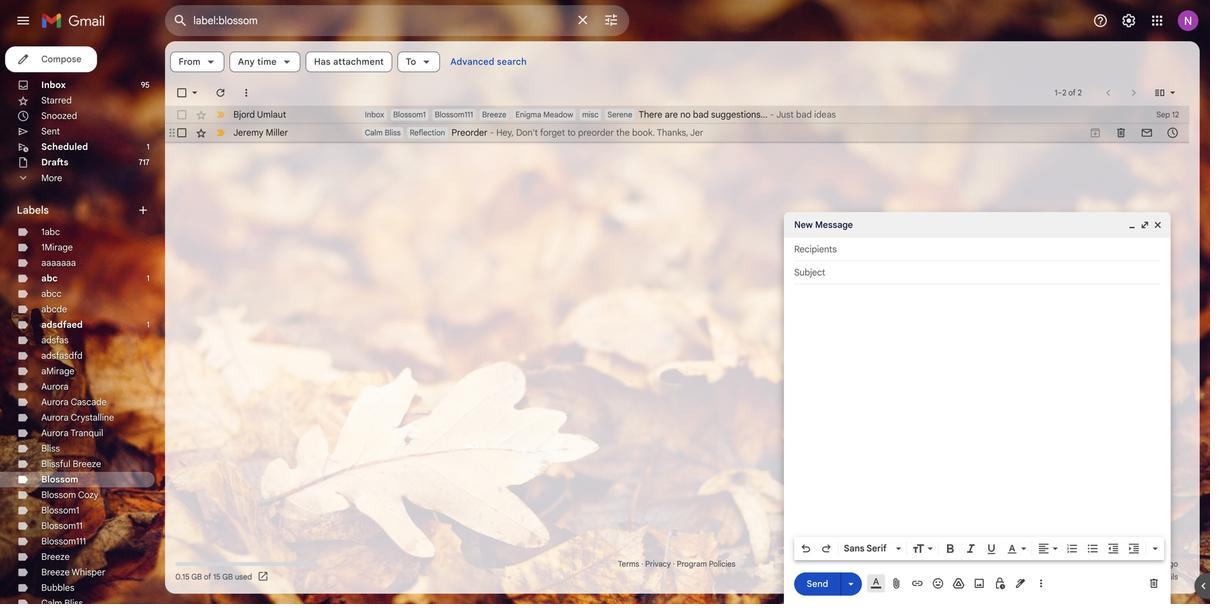 Task type: locate. For each thing, give the bounding box(es) containing it.
support image
[[1093, 13, 1109, 28]]

0 horizontal spatial bad
[[693, 109, 709, 120]]

has
[[314, 56, 331, 67]]

inbox
[[41, 79, 66, 91], [365, 110, 384, 120]]

None checkbox
[[175, 126, 188, 139]]

row
[[165, 106, 1190, 124], [165, 124, 1190, 142]]

aurora
[[41, 381, 69, 392], [41, 397, 69, 408], [41, 412, 69, 423], [41, 428, 69, 439]]

blossom down blissful
[[41, 474, 78, 485]]

blossom cozy link
[[41, 489, 99, 501]]

breeze inside row
[[482, 110, 507, 120]]

blossom111 inside labels navigation
[[41, 536, 86, 547]]

sep
[[1157, 110, 1171, 120]]

underline ‪(⌘u)‬ image
[[985, 543, 998, 556]]

program policies link
[[677, 559, 736, 569]]

aurora down aurora "link"
[[41, 397, 69, 408]]

starred
[[41, 95, 72, 106]]

1 horizontal spatial bliss
[[385, 128, 401, 138]]

send
[[807, 578, 829, 590]]

0.15
[[175, 572, 190, 582]]

1 vertical spatial blossom
[[41, 489, 76, 501]]

more options image
[[1038, 577, 1045, 590]]

None checkbox
[[175, 86, 188, 99], [175, 108, 188, 121], [175, 86, 188, 99], [175, 108, 188, 121]]

blossom for "blossom" link
[[41, 474, 78, 485]]

inbox link
[[41, 79, 66, 91]]

- left just
[[770, 109, 774, 120]]

0 vertical spatial -
[[770, 109, 774, 120]]

None search field
[[165, 5, 629, 36]]

12 right sep
[[1172, 110, 1180, 120]]

gb left of
[[191, 572, 202, 582]]

footer inside main content
[[165, 558, 1190, 584]]

settings image
[[1122, 13, 1137, 28]]

1 blossom from the top
[[41, 474, 78, 485]]

1 vertical spatial bliss
[[41, 443, 60, 454]]

main content containing from
[[165, 41, 1200, 594]]

aaaaaaa link
[[41, 257, 76, 269]]

15
[[213, 572, 221, 582]]

snoozed
[[41, 110, 77, 122]]

insert files using drive image
[[953, 577, 965, 590]]

attachment
[[333, 56, 384, 67]]

breeze down blossom111 link
[[41, 551, 70, 563]]

Search mail text field
[[193, 14, 568, 27]]

advanced search
[[451, 56, 527, 67]]

row containing bjord umlaut
[[165, 106, 1190, 124]]

labels
[[17, 204, 49, 217]]

bliss up blissful
[[41, 443, 60, 454]]

· right terms link
[[642, 559, 644, 569]]

inbox inside row
[[365, 110, 384, 120]]

aurora up aurora tranquil
[[41, 412, 69, 423]]

of
[[204, 572, 211, 582]]

there
[[639, 109, 663, 120]]

main content
[[165, 41, 1200, 594]]

bold ‪(⌘b)‬ image
[[944, 542, 957, 555]]

1 horizontal spatial ·
[[673, 559, 675, 569]]

toolbar inside row
[[1083, 126, 1186, 139]]

there are no bad suggestions... - just bad ideas
[[639, 109, 836, 120]]

gb right 15
[[222, 572, 233, 582]]

0 horizontal spatial blossom1
[[41, 505, 79, 516]]

aurora for aurora "link"
[[41, 381, 69, 392]]

inbox up starred
[[41, 79, 66, 91]]

1 bad from the left
[[693, 109, 709, 120]]

1 vertical spatial 12
[[1134, 559, 1141, 569]]

blossom1 link
[[41, 505, 79, 516]]

meadow
[[544, 110, 573, 120]]

bliss
[[385, 128, 401, 138], [41, 443, 60, 454]]

follow link to manage storage image
[[257, 571, 270, 584]]

sep 12
[[1157, 110, 1180, 120]]

- left hey,
[[490, 127, 494, 138]]

bulleted list ‪(⌘⇧8)‬ image
[[1087, 542, 1100, 555]]

from
[[179, 56, 201, 67]]

bad right no
[[693, 109, 709, 120]]

bad right just
[[796, 109, 812, 120]]

gb
[[191, 572, 202, 582], [222, 572, 233, 582]]

breeze down breeze link
[[41, 567, 70, 578]]

message
[[815, 219, 853, 231]]

thanks,
[[657, 127, 689, 138]]

· right privacy
[[673, 559, 675, 569]]

more button
[[0, 170, 155, 186]]

bjord
[[233, 109, 255, 120]]

1 horizontal spatial inbox
[[365, 110, 384, 120]]

umlaut
[[257, 109, 286, 120]]

abc
[[41, 273, 58, 284]]

scheduled
[[41, 141, 88, 153]]

1 aurora from the top
[[41, 381, 69, 392]]

breeze link
[[41, 551, 70, 563]]

no
[[681, 109, 691, 120]]

breeze whisper
[[41, 567, 105, 578]]

just
[[777, 109, 794, 120]]

1 horizontal spatial -
[[770, 109, 774, 120]]

from button
[[170, 52, 225, 72]]

breeze down tranquil
[[73, 459, 101, 470]]

aurora down amirage link
[[41, 381, 69, 392]]

bliss right calm
[[385, 128, 401, 138]]

footer
[[165, 558, 1190, 584]]

labels heading
[[17, 204, 137, 217]]

compose button
[[5, 46, 97, 72]]

starred link
[[41, 95, 72, 106]]

row down are
[[165, 124, 1190, 142]]

aurora for aurora tranquil
[[41, 428, 69, 439]]

0 vertical spatial inbox
[[41, 79, 66, 91]]

to button
[[398, 52, 440, 72]]

gmail image
[[41, 8, 112, 34]]

1 row from the top
[[165, 106, 1190, 124]]

bliss inside labels navigation
[[41, 443, 60, 454]]

2 blossom from the top
[[41, 489, 76, 501]]

1 horizontal spatial 2
[[1078, 88, 1082, 98]]

aurora for aurora cascade
[[41, 397, 69, 408]]

aurora up bliss 'link'
[[41, 428, 69, 439]]

adsfas
[[41, 335, 69, 346]]

0 vertical spatial blossom111
[[435, 110, 473, 120]]

0 horizontal spatial -
[[490, 127, 494, 138]]

0 horizontal spatial inbox
[[41, 79, 66, 91]]

blossom111 link
[[41, 536, 86, 547]]

abcc
[[41, 288, 62, 300]]

send button
[[795, 573, 841, 596]]

0 vertical spatial bliss
[[385, 128, 401, 138]]

sans serif
[[844, 543, 887, 554]]

0 horizontal spatial 12
[[1134, 559, 1141, 569]]

1 horizontal spatial bad
[[796, 109, 812, 120]]

details link
[[1155, 572, 1179, 582]]

new message dialog
[[784, 212, 1171, 604]]

refresh image
[[214, 86, 227, 99]]

1 vertical spatial blossom1
[[41, 505, 79, 516]]

recipients
[[795, 244, 837, 255]]

1 horizontal spatial blossom1
[[393, 110, 426, 120]]

toolbar
[[1083, 126, 1186, 139]]

footer containing terms
[[165, 558, 1190, 584]]

aurora cascade link
[[41, 397, 107, 408]]

1 horizontal spatial gb
[[222, 572, 233, 582]]

italic ‪(⌘i)‬ image
[[965, 542, 978, 555]]

2 aurora from the top
[[41, 397, 69, 408]]

blossom111 down blossom11
[[41, 536, 86, 547]]

abcc link
[[41, 288, 62, 300]]

3 aurora from the top
[[41, 412, 69, 423]]

1 vertical spatial inbox
[[365, 110, 384, 120]]

sent
[[41, 126, 60, 137]]

blossom111
[[435, 110, 473, 120], [41, 536, 86, 547]]

0 horizontal spatial 2
[[1063, 88, 1067, 98]]

formatting options toolbar
[[795, 537, 1165, 560]]

0 vertical spatial blossom1
[[393, 110, 426, 120]]

1 for adsdfaed
[[147, 320, 150, 330]]

0 horizontal spatial bliss
[[41, 443, 60, 454]]

blissful breeze link
[[41, 459, 101, 470]]

blossom1 up "reflection"
[[393, 110, 426, 120]]

blossom111 up preorder
[[435, 110, 473, 120]]

breeze up hey,
[[482, 110, 507, 120]]

more image
[[240, 86, 253, 99]]

1 · from the left
[[642, 559, 644, 569]]

0 vertical spatial blossom
[[41, 474, 78, 485]]

4 aurora from the top
[[41, 428, 69, 439]]

new
[[795, 219, 813, 231]]

2 row from the top
[[165, 124, 1190, 142]]

0 horizontal spatial blossom111
[[41, 536, 86, 547]]

enigma meadow
[[516, 110, 573, 120]]

12 left hours
[[1134, 559, 1141, 569]]

serene
[[608, 110, 633, 120]]

reflection
[[410, 128, 445, 138]]

1 horizontal spatial blossom111
[[435, 110, 473, 120]]

1 2
[[1055, 88, 1067, 98]]

blossom1
[[393, 110, 426, 120], [41, 505, 79, 516]]

blossom111 inside main content
[[435, 110, 473, 120]]

jeremy miller
[[233, 127, 288, 138]]

1 for abc
[[147, 274, 150, 283]]

blossom1 inside labels navigation
[[41, 505, 79, 516]]

inbox up calm
[[365, 110, 384, 120]]

inbox inside labels navigation
[[41, 79, 66, 91]]

jeremy
[[233, 127, 264, 138]]

row up thanks,
[[165, 106, 1190, 124]]

redo ‪(⌘y)‬ image
[[820, 542, 833, 555]]

more formatting options image
[[1149, 542, 1162, 555]]

2 gb from the left
[[222, 572, 233, 582]]

last
[[1057, 559, 1072, 569]]

0 horizontal spatial ·
[[642, 559, 644, 569]]

blossom1 up "blossom11" link
[[41, 505, 79, 516]]

0 vertical spatial 12
[[1172, 110, 1180, 120]]

1 vertical spatial -
[[490, 127, 494, 138]]

insert signature image
[[1014, 577, 1027, 590]]

0 horizontal spatial gb
[[191, 572, 202, 582]]

row containing jeremy miller
[[165, 124, 1190, 142]]

new message
[[795, 219, 853, 231]]

blossom down "blossom" link
[[41, 489, 76, 501]]

0.15 gb of 15 gb used
[[175, 572, 252, 582]]

1 vertical spatial blossom111
[[41, 536, 86, 547]]

ideas
[[814, 109, 836, 120]]

abc link
[[41, 273, 58, 284]]



Task type: vqa. For each thing, say whether or not it's contained in the screenshot.
me for Bjord , me 2
no



Task type: describe. For each thing, give the bounding box(es) containing it.
calm
[[365, 128, 383, 138]]

aurora crystalline
[[41, 412, 114, 423]]

calm bliss
[[365, 128, 401, 138]]

hours
[[1143, 559, 1163, 569]]

blissful
[[41, 459, 70, 470]]

blossom11
[[41, 520, 83, 532]]

preorder
[[578, 127, 614, 138]]

drafts link
[[41, 157, 68, 168]]

don't
[[516, 127, 538, 138]]

Subject field
[[795, 266, 1161, 279]]

2 2 from the left
[[1078, 88, 1082, 98]]

aaaaaaa
[[41, 257, 76, 269]]

insert photo image
[[973, 577, 986, 590]]

more
[[41, 172, 62, 184]]

aurora link
[[41, 381, 69, 392]]

cozy
[[78, 489, 99, 501]]

ago
[[1165, 559, 1179, 569]]

blossom11 link
[[41, 520, 83, 532]]

adsdfaed
[[41, 319, 83, 331]]

blissful breeze
[[41, 459, 101, 470]]

toggle split pane mode image
[[1154, 86, 1167, 99]]

aurora crystalline link
[[41, 412, 114, 423]]

the
[[616, 127, 630, 138]]

2 · from the left
[[673, 559, 675, 569]]

adsfas link
[[41, 335, 69, 346]]

enigma
[[516, 110, 542, 120]]

blossom link
[[41, 474, 78, 485]]

book.
[[632, 127, 655, 138]]

sans serif option
[[842, 542, 894, 555]]

search mail image
[[169, 9, 192, 32]]

terms
[[618, 559, 640, 569]]

amirage link
[[41, 366, 75, 377]]

1 gb from the left
[[191, 572, 202, 582]]

hey,
[[496, 127, 514, 138]]

are
[[665, 109, 678, 120]]

12 inside last account activity: 12 hours ago details
[[1134, 559, 1141, 569]]

1mirage
[[41, 242, 73, 253]]

preorder
[[452, 127, 488, 138]]

tranquil
[[71, 428, 103, 439]]

privacy
[[645, 559, 671, 569]]

insert link ‪(⌘k)‬ image
[[911, 577, 924, 590]]

advanced search button
[[445, 50, 532, 74]]

blossom for blossom cozy
[[41, 489, 76, 501]]

bjord umlaut
[[233, 109, 286, 120]]

adsfasdfd link
[[41, 350, 83, 361]]

1 for scheduled
[[147, 142, 150, 152]]

snoozed link
[[41, 110, 77, 122]]

clear search image
[[570, 7, 596, 33]]

any time button
[[230, 52, 301, 72]]

undo ‪(⌘z)‬ image
[[800, 542, 813, 555]]

1 horizontal spatial 12
[[1172, 110, 1180, 120]]

suggestions...
[[711, 109, 768, 120]]

to
[[568, 127, 576, 138]]

attach files image
[[891, 577, 904, 590]]

search
[[497, 56, 527, 67]]

used
[[235, 572, 252, 582]]

advanced
[[451, 56, 495, 67]]

bubbles
[[41, 582, 74, 594]]

preorder - hey, don't forget to preorder the book. thanks, jer
[[452, 127, 704, 138]]

jer
[[690, 127, 704, 138]]

indent more ‪(⌘])‬ image
[[1128, 542, 1141, 555]]

numbered list ‪(⌘⇧7)‬ image
[[1066, 542, 1079, 555]]

blossom1 inside main content
[[393, 110, 426, 120]]

miller
[[266, 127, 288, 138]]

indent less ‪(⌘[)‬ image
[[1107, 542, 1120, 555]]

has attachment button
[[306, 52, 392, 72]]

abcde
[[41, 304, 67, 315]]

program
[[677, 559, 707, 569]]

717
[[139, 158, 150, 167]]

more send options image
[[845, 578, 858, 591]]

1 2 from the left
[[1063, 88, 1067, 98]]

2 bad from the left
[[796, 109, 812, 120]]

discard draft ‪(⌘⇧d)‬ image
[[1148, 577, 1161, 590]]

advanced search options image
[[598, 7, 624, 33]]

activity:
[[1105, 559, 1132, 569]]

cascade
[[71, 397, 107, 408]]

insert emoji ‪(⌘⇧2)‬ image
[[932, 577, 945, 590]]

serif
[[867, 543, 887, 554]]

none checkbox inside main content
[[175, 126, 188, 139]]

forget
[[540, 127, 565, 138]]

1abc link
[[41, 226, 60, 238]]

toggle confidential mode image
[[994, 577, 1007, 590]]

aurora tranquil link
[[41, 428, 103, 439]]

Message Body text field
[[795, 291, 1161, 533]]

1mirage link
[[41, 242, 73, 253]]

aurora tranquil
[[41, 428, 103, 439]]

main menu image
[[15, 13, 31, 28]]

terms · privacy · program policies
[[618, 559, 736, 569]]

privacy link
[[645, 559, 671, 569]]

drafts
[[41, 157, 68, 168]]

bliss inside main content
[[385, 128, 401, 138]]

scheduled link
[[41, 141, 88, 153]]

terms link
[[618, 559, 640, 569]]

adsfasdfd
[[41, 350, 83, 361]]

misc
[[582, 110, 599, 120]]

account
[[1074, 559, 1103, 569]]

whisper
[[72, 567, 105, 578]]

policies
[[709, 559, 736, 569]]

amirage
[[41, 366, 75, 377]]

labels navigation
[[0, 41, 165, 604]]

aurora for aurora crystalline
[[41, 412, 69, 423]]



